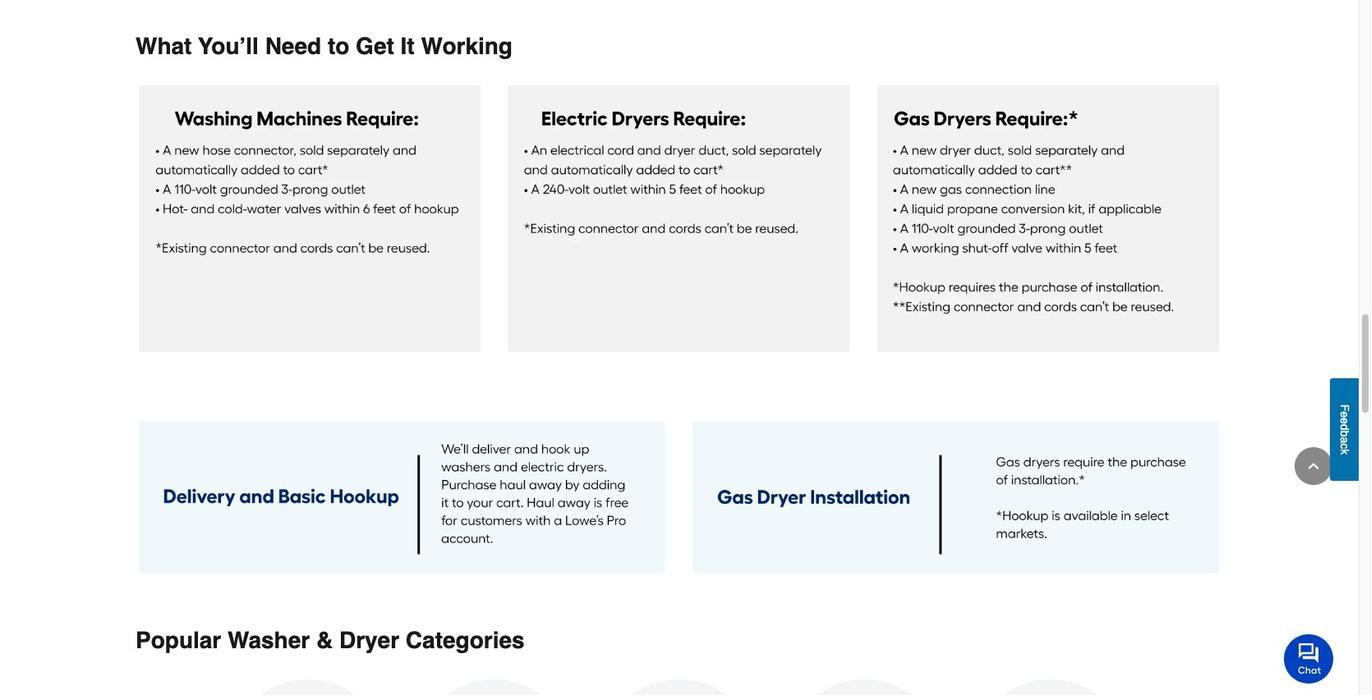 Task type: locate. For each thing, give the bounding box(es) containing it.
1 horizontal spatial a white top-load washer. image
[[971, 680, 1131, 696]]

what you'll need to get it working
[[136, 33, 513, 59]]

a gray electric dryer with circular door. image
[[785, 680, 945, 696]]

0 horizontal spatial a white top-load washer. image
[[414, 680, 574, 696]]

it
[[401, 33, 415, 59]]

e
[[1338, 412, 1352, 418], [1338, 418, 1352, 425]]

a
[[1338, 438, 1352, 444]]

1 a white top-load washer. image from the left
[[414, 680, 574, 696]]

scroll to top element
[[1295, 448, 1333, 486]]

2 a white top-load washer. image from the left
[[971, 680, 1131, 696]]

e up d
[[1338, 412, 1352, 418]]

popular
[[136, 627, 221, 654]]

e up b
[[1338, 418, 1352, 425]]

popular washer & dryer categories
[[136, 627, 525, 654]]

chat invite button image
[[1284, 634, 1334, 684]]

2 e from the top
[[1338, 418, 1352, 425]]

a white top-load washer. image
[[414, 680, 574, 696], [971, 680, 1131, 696]]

washer
[[228, 627, 310, 654]]



Task type: vqa. For each thing, say whether or not it's contained in the screenshot.
Paint
no



Task type: describe. For each thing, give the bounding box(es) containing it.
k
[[1338, 450, 1352, 456]]

we'll deliver and hook up washers and electric dryers. purchase haul away by adding it to your cart. image
[[139, 422, 666, 575]]

get
[[356, 33, 394, 59]]

gas dryers require the purchase of installation. hookup is available in select markets. image
[[693, 422, 1220, 575]]

a gray top-load washer and dryer pair. image
[[228, 680, 388, 696]]

chevron up image
[[1306, 458, 1322, 475]]

gas dryers require a new dryer duct, gas connection line, 110-volt grounded 3-prong outlet and more. image
[[877, 86, 1220, 353]]

to
[[328, 33, 349, 59]]

need
[[265, 33, 321, 59]]

1 e from the top
[[1338, 412, 1352, 418]]

what
[[136, 33, 192, 59]]

c
[[1338, 444, 1352, 450]]

electric dryers require an electrical cord, dryer duct and 240-volt outlet within 5-feet of hookup. image
[[508, 86, 851, 352]]

washing machines require new hoses, 110-volt grounded 3-prong outlet, hot and cold water valves. image
[[139, 86, 482, 352]]

b
[[1338, 431, 1352, 438]]

f e e d b a c k button
[[1330, 379, 1359, 482]]

a black front-load washer. image
[[600, 680, 759, 696]]

d
[[1338, 425, 1352, 431]]

f
[[1338, 405, 1352, 412]]

f e e d b a c k
[[1338, 405, 1352, 456]]

dryer
[[339, 627, 399, 654]]

you'll
[[198, 33, 259, 59]]

working
[[421, 33, 513, 59]]

categories
[[406, 627, 525, 654]]

&
[[316, 627, 333, 654]]



